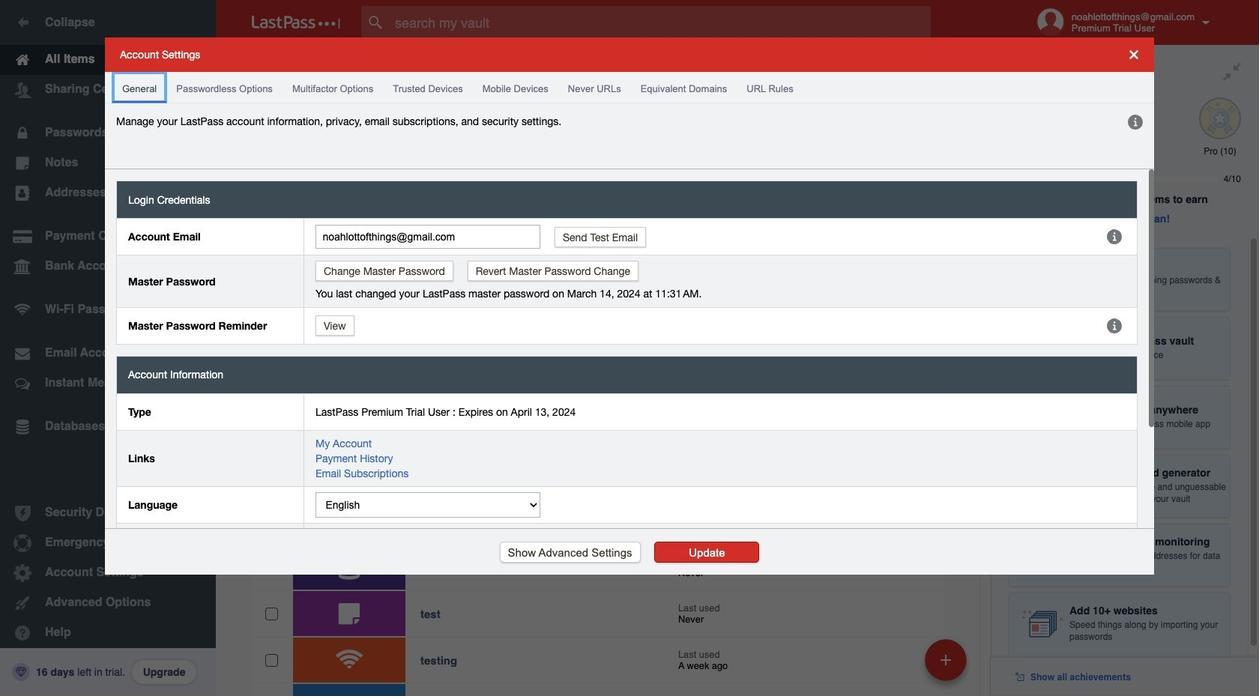 Task type: locate. For each thing, give the bounding box(es) containing it.
lastpass image
[[252, 16, 340, 29]]

search my vault text field
[[361, 6, 961, 39]]

new item navigation
[[920, 635, 976, 697]]



Task type: vqa. For each thing, say whether or not it's contained in the screenshot.
text box
no



Task type: describe. For each thing, give the bounding box(es) containing it.
new item image
[[941, 655, 952, 665]]

vault options navigation
[[216, 45, 991, 90]]

Search search field
[[361, 6, 961, 39]]

main navigation navigation
[[0, 0, 216, 697]]



